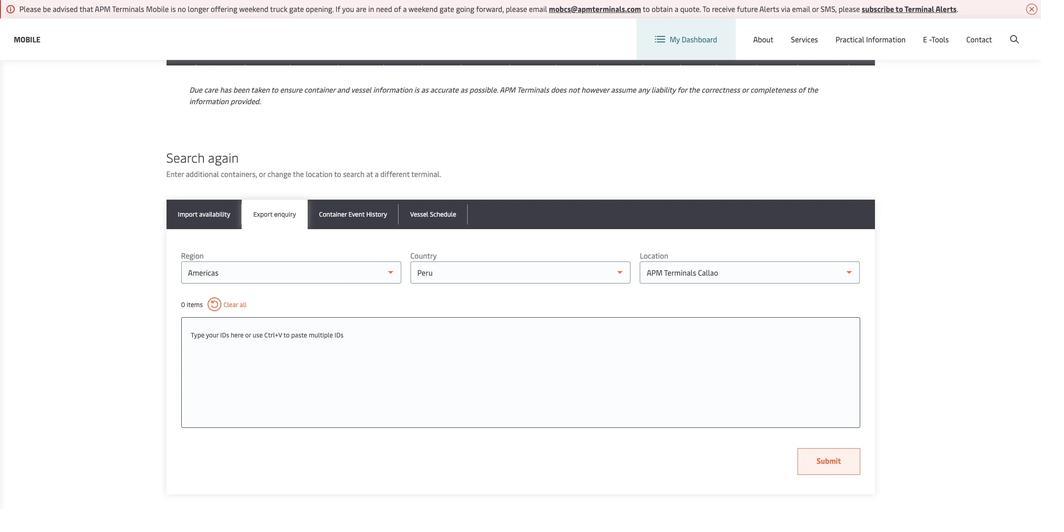 Task type: describe. For each thing, give the bounding box(es) containing it.
export
[[254, 210, 273, 219]]

or left sms,
[[813, 4, 819, 14]]

2 email from the left
[[793, 4, 811, 14]]

ctrl+v
[[265, 331, 282, 340]]

apm inside due care has been taken to ensure container and vessel information is as accurate as possible. apm terminals does not however assume any liability for the correctness or completeness of the information provided.
[[500, 84, 516, 95]]

tab list containing import availability
[[166, 200, 875, 229]]

import availability
[[178, 210, 230, 219]]

advised
[[53, 4, 78, 14]]

going
[[456, 4, 475, 14]]

account
[[997, 27, 1024, 37]]

2 as from the left
[[461, 84, 468, 95]]

longer
[[188, 4, 209, 14]]

2 horizontal spatial a
[[675, 4, 679, 14]]

dashboard
[[682, 34, 718, 44]]

however
[[582, 84, 610, 95]]

0 horizontal spatial terminals
[[112, 4, 144, 14]]

no
[[178, 4, 186, 14]]

contact button
[[967, 18, 993, 60]]

global
[[864, 27, 885, 37]]

10/16/23 for 21:10
[[465, 6, 491, 15]]

33995.0
[[761, 43, 785, 52]]

0 horizontal spatial of
[[394, 4, 401, 14]]

ensure
[[280, 84, 303, 95]]

submit button
[[798, 449, 861, 475]]

or inside due care has been taken to ensure container and vessel information is as accurate as possible. apm terminals does not however assume any liability for the correctness or completeness of the information provided.
[[742, 84, 749, 95]]

export еnquiry button
[[242, 200, 308, 229]]

future
[[738, 4, 759, 14]]

cma for cma cgm tage
[[387, 6, 401, 15]]

size / type / height
[[721, 64, 740, 90]]

are
[[356, 4, 367, 14]]

10/20/23
[[685, 38, 712, 47]]

yard
[[514, 34, 527, 42]]

1 ids from the left
[[220, 331, 229, 340]]

2 ids from the left
[[335, 331, 344, 340]]

multiple
[[309, 331, 333, 340]]

practical information
[[836, 34, 906, 44]]

type inside the 'size / type / height'
[[721, 73, 735, 81]]

tools
[[932, 34, 950, 44]]

additional
[[186, 169, 219, 179]]

1 vertical spatial mobile
[[14, 34, 41, 44]]

mobcs@apmterminals.com
[[549, 4, 642, 14]]

terminal
[[905, 4, 935, 14]]

due
[[189, 84, 202, 95]]

for
[[678, 84, 688, 95]]

10/16/23 06:00
[[426, 6, 452, 24]]

country
[[411, 251, 437, 261]]

of inside due care has been taken to ensure container and vessel information is as accurate as possible. apm terminals does not however assume any liability for the correctness or completeness of the information provided.
[[799, 84, 806, 95]]

1 weekend from the left
[[239, 4, 269, 14]]

no for 33995.0
[[853, 43, 862, 52]]

or left use
[[245, 331, 251, 340]]

a inside the search again enter additional containers, or change the location to search at a different terminal.
[[375, 169, 379, 179]]

yard grounded (11834b1)
[[514, 34, 543, 61]]

to inside due care has been taken to ensure container and vessel information is as accurate as possible. apm terminals does not however assume any liability for the correctness or completeness of the information provided.
[[271, 84, 278, 95]]

mobcs@apmterminals.com link
[[549, 4, 642, 14]]

0 vertical spatial information
[[373, 84, 413, 95]]

0 items
[[181, 300, 203, 309]]

.
[[957, 4, 959, 14]]

- for out
[[514, 15, 517, 24]]

grounded
[[514, 43, 543, 52]]

about
[[754, 34, 774, 44]]

opening.
[[306, 4, 334, 14]]

again
[[208, 149, 239, 166]]

terminal.
[[412, 169, 442, 179]]

please be advised that apm terminals mobile is no longer offering weekend truck gate opening. if you are in need of a weekend gate going forward, please email mobcs@apmterminals.com to obtain a quote. to receive future alerts via email or sms, please subscribe to terminal alerts .
[[19, 4, 959, 14]]

please
[[19, 4, 41, 14]]

quote. to
[[681, 4, 711, 14]]

and
[[337, 84, 350, 95]]

subscribe
[[862, 4, 895, 14]]

1 horizontal spatial mobile
[[146, 4, 169, 14]]

cma cgm tage
[[387, 6, 416, 24]]

texu6017036
[[199, 11, 240, 19]]

container event history button
[[308, 200, 399, 229]]

login / create account link
[[933, 18, 1024, 46]]

submit
[[817, 456, 842, 466]]

tage
[[387, 15, 403, 24]]

container event history
[[319, 210, 387, 219]]

login / create account
[[950, 27, 1024, 37]]

to inside the search again enter additional containers, or change the location to search at a different terminal.
[[334, 169, 341, 179]]

services button
[[792, 18, 819, 60]]

my dashboard
[[670, 34, 718, 44]]

community - out
[[514, 6, 551, 24]]

care
[[204, 84, 218, 95]]

e -tools
[[924, 34, 950, 44]]

1 horizontal spatial a
[[403, 4, 407, 14]]

here
[[231, 331, 244, 340]]

search
[[166, 149, 205, 166]]

1 gate from the left
[[289, 4, 304, 14]]

search
[[343, 169, 365, 179]]

need
[[376, 4, 393, 14]]

21:10
[[465, 15, 480, 24]]

to left paste
[[284, 331, 290, 340]]

taken
[[251, 84, 270, 95]]

2 please from the left
[[839, 4, 861, 14]]

40/pl/86
[[721, 11, 749, 19]]

due care has been taken to ensure container and vessel information is as accurate as possible. apm terminals does not however assume any liability for the correctness or completeness of the information provided.
[[189, 84, 819, 106]]

services
[[792, 34, 819, 44]]

you
[[342, 4, 354, 14]]

10/16/23 21:10
[[465, 6, 491, 24]]

information
[[867, 34, 906, 44]]

practical information button
[[836, 18, 906, 60]]



Task type: vqa. For each thing, say whether or not it's contained in the screenshot.
use
yes



Task type: locate. For each thing, give the bounding box(es) containing it.
as right accurate
[[461, 84, 468, 95]]

terminals left does
[[517, 84, 549, 95]]

type up correctness on the right of the page
[[721, 73, 735, 81]]

1 vertical spatial of
[[799, 84, 806, 95]]

apm right that
[[95, 4, 111, 14]]

import availability button
[[166, 200, 242, 229]]

hold
[[601, 11, 618, 19]]

1 horizontal spatial location
[[806, 27, 834, 37]]

change
[[268, 169, 291, 179]]

1 vertical spatial type
[[191, 331, 205, 340]]

please up out
[[506, 4, 528, 14]]

switch
[[782, 27, 804, 37]]

sms,
[[821, 4, 837, 14]]

0 horizontal spatial information
[[189, 96, 229, 106]]

mobile left no
[[146, 4, 169, 14]]

weekend up 06:00
[[409, 4, 438, 14]]

None text field
[[191, 327, 851, 344]]

to left search
[[334, 169, 341, 179]]

event
[[349, 210, 365, 219]]

terminals inside due care has been taken to ensure container and vessel information is as accurate as possible. apm terminals does not however assume any liability for the correctness or completeness of the information provided.
[[517, 84, 549, 95]]

a right at
[[375, 169, 379, 179]]

vessel
[[351, 84, 372, 95]]

cma
[[387, 6, 401, 15], [342, 11, 355, 19]]

0 vertical spatial -
[[514, 15, 517, 24]]

1 vertical spatial -
[[930, 34, 932, 44]]

0 horizontal spatial the
[[293, 169, 304, 179]]

0 horizontal spatial type
[[191, 331, 205, 340]]

1 horizontal spatial is
[[414, 84, 420, 95]]

-
[[514, 15, 517, 24], [930, 34, 932, 44]]

login
[[950, 27, 968, 37]]

vessel schedule button
[[399, 200, 468, 229]]

1 vertical spatial no
[[853, 43, 862, 52]]

1 horizontal spatial as
[[461, 84, 468, 95]]

1 horizontal spatial gate
[[440, 4, 455, 14]]

tab list
[[166, 200, 875, 229]]

/
[[969, 27, 972, 37], [734, 64, 736, 73], [736, 73, 739, 81]]

10/16/23 for 06:00
[[426, 6, 452, 15]]

0 horizontal spatial please
[[506, 4, 528, 14]]

the inside the search again enter additional containers, or change the location to search at a different terminal.
[[293, 169, 304, 179]]

no for 15873.0
[[853, 11, 862, 19]]

0 horizontal spatial -
[[514, 15, 517, 24]]

use
[[253, 331, 263, 340]]

or inside the search again enter additional containers, or change the location to search at a different terminal.
[[259, 169, 266, 179]]

1 horizontal spatial 10/16/23
[[465, 6, 491, 15]]

еnquiry
[[274, 210, 296, 219]]

0 vertical spatial type
[[721, 73, 735, 81]]

is
[[171, 4, 176, 14], [414, 84, 420, 95]]

weekend left truck
[[239, 4, 269, 14]]

to left the obtain
[[643, 4, 650, 14]]

a
[[403, 4, 407, 14], [675, 4, 679, 14], [375, 169, 379, 179]]

- for tools
[[930, 34, 932, 44]]

1 horizontal spatial cma
[[387, 6, 401, 15]]

or right height
[[742, 84, 749, 95]]

search again enter additional containers, or change the location to search at a different terminal.
[[166, 149, 442, 179]]

my
[[670, 34, 680, 44]]

is left no
[[171, 4, 176, 14]]

obtain
[[652, 4, 673, 14]]

0 horizontal spatial cma
[[342, 11, 355, 19]]

out
[[519, 15, 531, 24]]

be
[[43, 4, 51, 14]]

vessel schedule
[[411, 210, 457, 219]]

is inside due care has been taken to ensure container and vessel information is as accurate as possible. apm terminals does not however assume any liability for the correctness or completeness of the information provided.
[[414, 84, 420, 95]]

region
[[181, 251, 204, 261]]

1 horizontal spatial apm
[[500, 84, 516, 95]]

the right for
[[689, 84, 700, 95]]

in
[[369, 4, 375, 14]]

mobile down the please
[[14, 34, 41, 44]]

0 horizontal spatial 10/16/23
[[426, 6, 452, 15]]

at
[[367, 169, 373, 179]]

any
[[638, 84, 650, 95]]

0 horizontal spatial gate
[[289, 4, 304, 14]]

0 vertical spatial no
[[853, 11, 862, 19]]

container
[[304, 84, 336, 95]]

type left the 'your'
[[191, 331, 205, 340]]

the right completeness
[[808, 84, 819, 95]]

1 horizontal spatial information
[[373, 84, 413, 95]]

0 vertical spatial of
[[394, 4, 401, 14]]

information down care on the left of page
[[189, 96, 229, 106]]

a right the obtain
[[675, 4, 679, 14]]

gate up 06:00
[[440, 4, 455, 14]]

liability
[[652, 84, 676, 95]]

2 weekend from the left
[[409, 4, 438, 14]]

10/16/23 up 06:00
[[426, 6, 452, 15]]

to left terminal
[[896, 4, 904, 14]]

truck
[[270, 4, 288, 14]]

receive
[[713, 4, 736, 14]]

ids right multiple
[[335, 331, 344, 340]]

type your ids here or use ctrl+v to paste multiple ids
[[191, 331, 344, 340]]

1 vertical spatial information
[[189, 96, 229, 106]]

1 as from the left
[[421, 84, 429, 95]]

to right the taken
[[271, 84, 278, 95]]

gate right truck
[[289, 4, 304, 14]]

1 horizontal spatial ids
[[335, 331, 344, 340]]

or
[[813, 4, 819, 14], [742, 84, 749, 95], [259, 169, 266, 179], [245, 331, 251, 340]]

import
[[178, 210, 198, 219]]

alerts
[[760, 4, 780, 14], [936, 4, 957, 14]]

1 vertical spatial apm
[[500, 84, 516, 95]]

0 horizontal spatial location
[[640, 251, 669, 261]]

mobile
[[146, 4, 169, 14], [14, 34, 41, 44]]

the
[[689, 84, 700, 95], [808, 84, 819, 95], [293, 169, 304, 179]]

please right sms,
[[839, 4, 861, 14]]

15873.0
[[761, 11, 783, 19]]

1 horizontal spatial weekend
[[409, 4, 438, 14]]

- inside community - out
[[514, 15, 517, 24]]

of up tage
[[394, 4, 401, 14]]

1 alerts from the left
[[760, 4, 780, 14]]

mobile link
[[14, 33, 41, 45]]

export еnquiry
[[254, 210, 296, 219]]

apm
[[95, 4, 111, 14], [500, 84, 516, 95]]

global menu
[[864, 27, 906, 37]]

clear
[[224, 300, 238, 309]]

community
[[514, 6, 551, 15]]

or left change
[[259, 169, 266, 179]]

0 horizontal spatial is
[[171, 4, 176, 14]]

2 10/16/23 from the left
[[465, 6, 491, 15]]

cma for cma
[[342, 11, 355, 19]]

email up out
[[529, 4, 548, 14]]

10/20/23 40/gp/96
[[685, 38, 750, 52]]

please
[[506, 4, 528, 14], [839, 4, 861, 14]]

0 horizontal spatial mobile
[[14, 34, 41, 44]]

email right "via" on the right of the page
[[793, 4, 811, 14]]

tjn0232693
[[248, 11, 285, 19]]

- right e
[[930, 34, 932, 44]]

0 horizontal spatial apm
[[95, 4, 111, 14]]

10/16/23
[[426, 6, 452, 15], [465, 6, 491, 15]]

1 vertical spatial is
[[414, 84, 420, 95]]

cma right if on the top left
[[342, 11, 355, 19]]

0 vertical spatial location
[[806, 27, 834, 37]]

information
[[373, 84, 413, 95], [189, 96, 229, 106]]

availability
[[199, 210, 230, 219]]

1 please from the left
[[506, 4, 528, 14]]

offering
[[211, 4, 238, 14]]

items
[[187, 300, 203, 309]]

10/16/23 up 21:10
[[465, 6, 491, 15]]

None checkbox
[[176, 10, 187, 21], [176, 42, 187, 53], [176, 10, 187, 21], [176, 42, 187, 53]]

terminals right that
[[112, 4, 144, 14]]

0 horizontal spatial weekend
[[239, 4, 269, 14]]

close alert image
[[1027, 4, 1038, 15]]

location
[[306, 169, 333, 179]]

if
[[336, 4, 341, 14]]

of
[[394, 4, 401, 14], [799, 84, 806, 95]]

not ready image
[[310, 11, 319, 20]]

/ for create
[[969, 27, 972, 37]]

alerts left "via" on the right of the page
[[760, 4, 780, 14]]

switch location button
[[767, 27, 834, 37]]

a right need
[[403, 4, 407, 14]]

2 no from the top
[[853, 43, 862, 52]]

gate
[[289, 4, 304, 14], [440, 4, 455, 14]]

0 horizontal spatial as
[[421, 84, 429, 95]]

- inside popup button
[[930, 34, 932, 44]]

- left out
[[514, 15, 517, 24]]

information right 'vessel'
[[373, 84, 413, 95]]

alerts up login
[[936, 4, 957, 14]]

to
[[643, 4, 650, 14], [896, 4, 904, 14], [271, 84, 278, 95], [334, 169, 341, 179], [284, 331, 290, 340]]

/ for type
[[734, 64, 736, 73]]

is left accurate
[[414, 84, 420, 95]]

0 horizontal spatial email
[[529, 4, 548, 14]]

0 vertical spatial apm
[[95, 4, 111, 14]]

about button
[[754, 18, 774, 60]]

all
[[240, 300, 247, 309]]

cma up tage
[[387, 6, 401, 15]]

1 vertical spatial location
[[640, 251, 669, 261]]

0 horizontal spatial ids
[[220, 331, 229, 340]]

1 horizontal spatial type
[[721, 73, 735, 81]]

history
[[366, 210, 387, 219]]

schedule
[[430, 210, 457, 219]]

different
[[381, 169, 410, 179]]

0 vertical spatial terminals
[[112, 4, 144, 14]]

1 horizontal spatial please
[[839, 4, 861, 14]]

your
[[206, 331, 219, 340]]

ids
[[220, 331, 229, 340], [335, 331, 344, 340]]

been
[[233, 84, 250, 95]]

1 email from the left
[[529, 4, 548, 14]]

0 horizontal spatial a
[[375, 169, 379, 179]]

possible.
[[470, 84, 498, 95]]

1 no from the top
[[853, 11, 862, 19]]

menu
[[887, 27, 906, 37]]

forward,
[[477, 4, 504, 14]]

apm right possible.
[[500, 84, 516, 95]]

1 horizontal spatial -
[[930, 34, 932, 44]]

weekend
[[239, 4, 269, 14], [409, 4, 438, 14]]

1 horizontal spatial terminals
[[517, 84, 549, 95]]

0 vertical spatial is
[[171, 4, 176, 14]]

does
[[551, 84, 567, 95]]

2 alerts from the left
[[936, 4, 957, 14]]

that
[[79, 4, 93, 14]]

as
[[421, 84, 429, 95], [461, 84, 468, 95]]

of right completeness
[[799, 84, 806, 95]]

practical
[[836, 34, 865, 44]]

my dashboard button
[[655, 18, 718, 60]]

2 gate from the left
[[440, 4, 455, 14]]

1 horizontal spatial email
[[793, 4, 811, 14]]

1 vertical spatial terminals
[[517, 84, 549, 95]]

0 vertical spatial mobile
[[146, 4, 169, 14]]

ids right the 'your'
[[220, 331, 229, 340]]

as left accurate
[[421, 84, 429, 95]]

1 10/16/23 from the left
[[426, 6, 452, 15]]

1 horizontal spatial the
[[689, 84, 700, 95]]

cma inside cma cgm tage
[[387, 6, 401, 15]]

the right change
[[293, 169, 304, 179]]

1 horizontal spatial of
[[799, 84, 806, 95]]

1 horizontal spatial alerts
[[936, 4, 957, 14]]

create
[[974, 27, 996, 37]]

2 horizontal spatial the
[[808, 84, 819, 95]]

0 horizontal spatial alerts
[[760, 4, 780, 14]]



